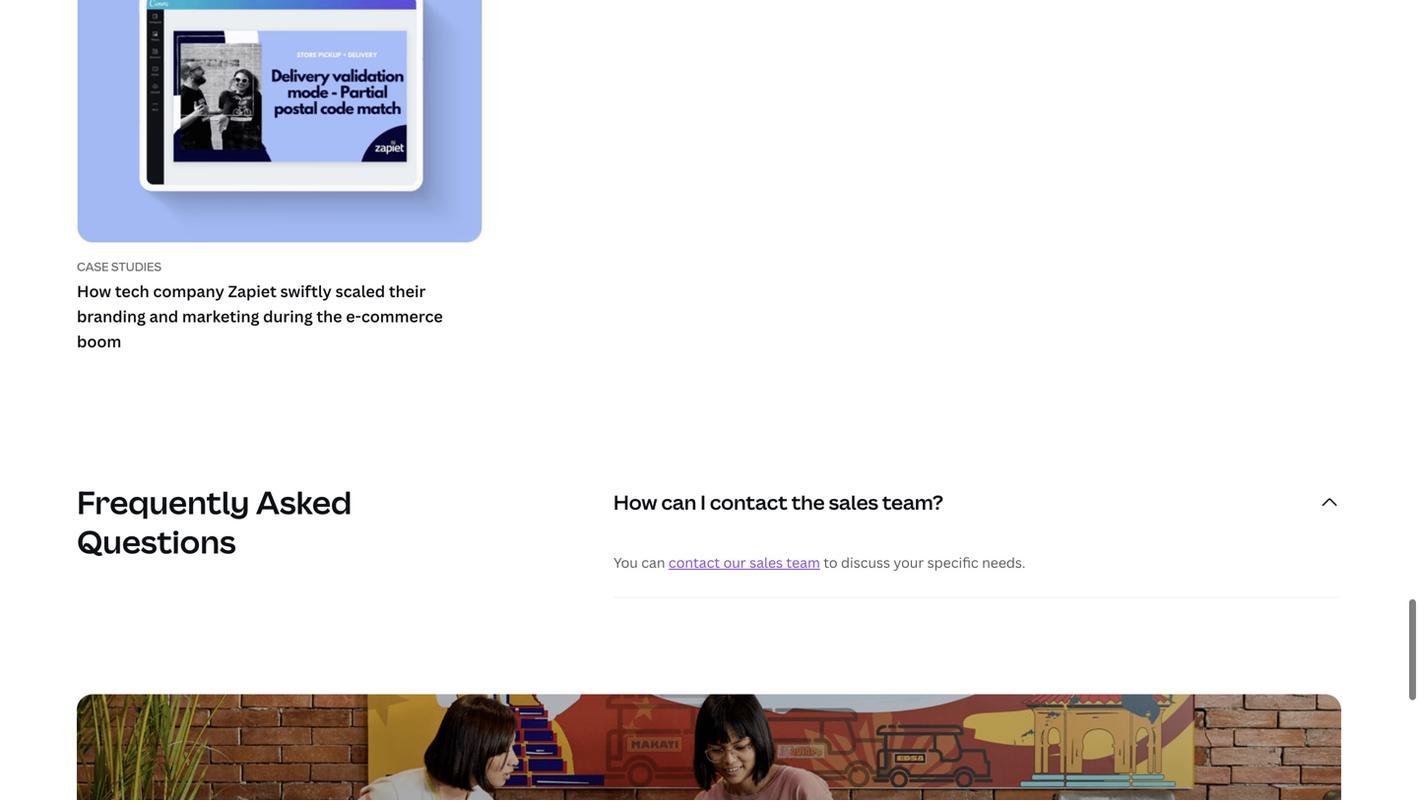 Task type: vqa. For each thing, say whether or not it's contained in the screenshot.
the bottommost templates
no



Task type: locate. For each thing, give the bounding box(es) containing it.
zapiet
[[228, 281, 277, 302]]

swiftly
[[280, 281, 332, 302]]

1 horizontal spatial how
[[614, 489, 657, 516]]

0 vertical spatial can
[[662, 489, 697, 516]]

how inside dropdown button
[[614, 489, 657, 516]]

0 horizontal spatial how
[[77, 281, 111, 302]]

i
[[701, 489, 706, 516]]

can left i
[[662, 489, 697, 516]]

0 vertical spatial how
[[77, 281, 111, 302]]

can
[[662, 489, 697, 516], [642, 554, 665, 572]]

asked
[[256, 481, 352, 524]]

the inside dropdown button
[[792, 489, 825, 516]]

frequently asked questions
[[77, 481, 352, 564]]

how down case
[[77, 281, 111, 302]]

case studies how tech company zapiet swiftly scaled their branding and marketing during the e-commerce boom
[[77, 259, 443, 352]]

sales
[[829, 489, 879, 516], [750, 554, 783, 572]]

1 vertical spatial how
[[614, 489, 657, 516]]

imageonly image
[[78, 0, 482, 243]]

specific
[[928, 554, 979, 572]]

scaled
[[336, 281, 385, 302]]

case
[[77, 259, 109, 275]]

how up you at left bottom
[[614, 489, 657, 516]]

1 vertical spatial the
[[792, 489, 825, 516]]

1 horizontal spatial sales
[[829, 489, 879, 516]]

your
[[894, 554, 924, 572]]

the left e-
[[317, 306, 342, 327]]

1 horizontal spatial the
[[792, 489, 825, 516]]

1 vertical spatial can
[[642, 554, 665, 572]]

the up team
[[792, 489, 825, 516]]

how
[[77, 281, 111, 302], [614, 489, 657, 516]]

contact right i
[[710, 489, 788, 516]]

0 vertical spatial the
[[317, 306, 342, 327]]

0 horizontal spatial sales
[[750, 554, 783, 572]]

can right you at left bottom
[[642, 554, 665, 572]]

the
[[317, 306, 342, 327], [792, 489, 825, 516]]

1 vertical spatial sales
[[750, 554, 783, 572]]

contact
[[710, 489, 788, 516], [669, 554, 720, 572]]

contact left the 'our'
[[669, 554, 720, 572]]

contact inside dropdown button
[[710, 489, 788, 516]]

0 vertical spatial sales
[[829, 489, 879, 516]]

0 vertical spatial contact
[[710, 489, 788, 516]]

needs.
[[982, 554, 1026, 572]]

can inside dropdown button
[[662, 489, 697, 516]]

commerce
[[361, 306, 443, 327]]

company
[[153, 281, 224, 302]]

sales left team?
[[829, 489, 879, 516]]

how inside case studies how tech company zapiet swiftly scaled their branding and marketing during the e-commerce boom
[[77, 281, 111, 302]]

questions
[[77, 521, 236, 564]]

boom
[[77, 331, 121, 352]]

branding
[[77, 306, 146, 327]]

sales right the 'our'
[[750, 554, 783, 572]]

to
[[824, 554, 838, 572]]

0 horizontal spatial the
[[317, 306, 342, 327]]



Task type: describe. For each thing, give the bounding box(es) containing it.
can for you
[[642, 554, 665, 572]]

sales inside dropdown button
[[829, 489, 879, 516]]

during
[[263, 306, 313, 327]]

contact our sales team link
[[669, 554, 820, 572]]

can for how
[[662, 489, 697, 516]]

how can i contact the sales team? button
[[614, 468, 1342, 538]]

team
[[787, 554, 820, 572]]

frequently
[[77, 481, 250, 524]]

studies
[[111, 259, 162, 275]]

their
[[389, 281, 426, 302]]

our
[[724, 554, 746, 572]]

you
[[614, 554, 638, 572]]

the inside case studies how tech company zapiet swiftly scaled their branding and marketing during the e-commerce boom
[[317, 306, 342, 327]]

e-
[[346, 306, 361, 327]]

discuss
[[841, 554, 891, 572]]

marketing
[[182, 306, 259, 327]]

tech
[[115, 281, 149, 302]]

you can contact our sales team to discuss your specific needs.
[[614, 554, 1026, 572]]

1 vertical spatial contact
[[669, 554, 720, 572]]

team?
[[883, 489, 944, 516]]

how can i contact the sales team?
[[614, 489, 944, 516]]

and
[[149, 306, 178, 327]]



